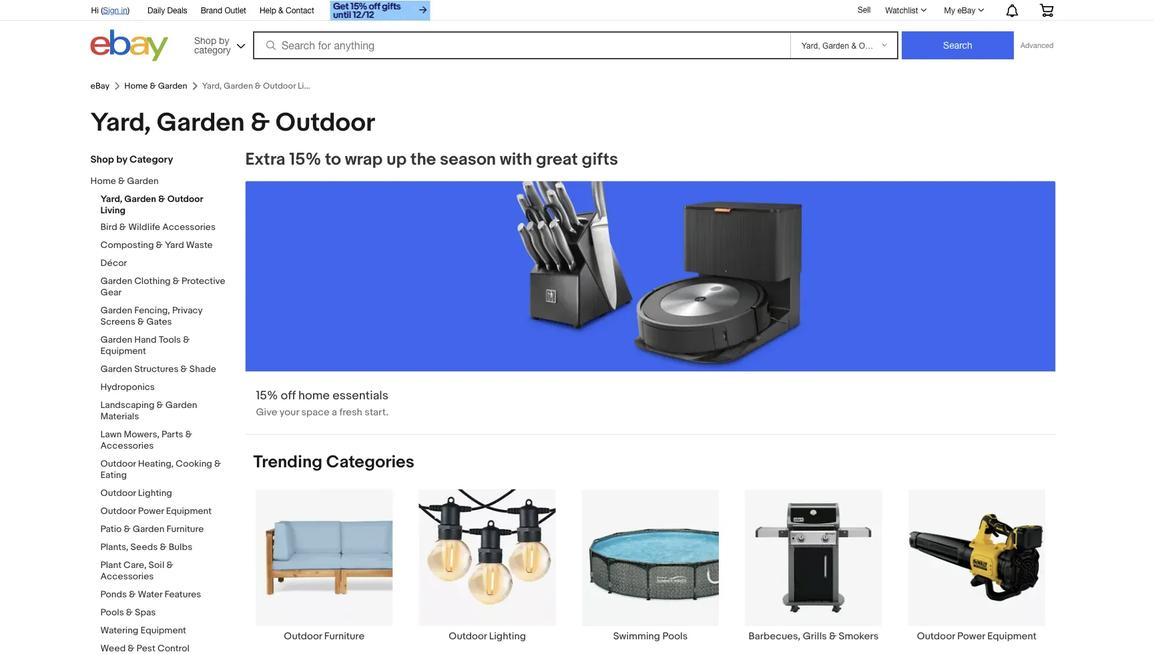 Task type: vqa. For each thing, say whether or not it's contained in the screenshot.
OUTDOOR POWER EQUIPMENT Link in the list
yes



Task type: locate. For each thing, give the bounding box(es) containing it.
lawn mowers, parts & accessories link
[[100, 430, 227, 454]]

0 vertical spatial power
[[138, 506, 164, 518]]

shop inside shop by category
[[194, 35, 216, 46]]

& up bird & wildlife accessories link
[[158, 194, 165, 205]]

shop by category banner
[[84, 0, 1064, 65]]

1 horizontal spatial home
[[124, 81, 148, 91]]

& right ebay link
[[150, 81, 156, 91]]

2 vertical spatial accessories
[[100, 572, 154, 583]]

equipment
[[100, 346, 146, 358], [166, 506, 212, 518], [141, 626, 186, 637], [988, 631, 1037, 643]]

shade
[[190, 364, 216, 376]]

1 horizontal spatial shop
[[194, 35, 216, 46]]

watchlist link
[[878, 2, 933, 18]]

fresh
[[339, 406, 362, 418]]

none submit inside shop by category banner
[[902, 31, 1014, 59]]

1 horizontal spatial by
[[219, 35, 229, 46]]

hi ( sign in )
[[91, 5, 130, 15]]

pools inside the home & garden yard, garden & outdoor living bird & wildlife accessories composting & yard waste décor garden clothing & protective gear garden fencing, privacy screens & gates garden hand tools & equipment garden structures & shade hydroponics landscaping & garden materials lawn mowers, parts & accessories outdoor heating, cooking & eating outdoor lighting outdoor power equipment patio & garden furniture plants, seeds & bulbs plant care, soil & accessories ponds & water features pools & spas watering equipment
[[100, 608, 124, 619]]

my ebay
[[944, 5, 976, 15]]

décor
[[100, 258, 127, 269]]

swimming
[[613, 631, 660, 643]]

& right patio at the bottom of the page
[[124, 524, 131, 536]]

power
[[138, 506, 164, 518], [958, 631, 985, 643]]

the
[[411, 150, 436, 170]]

15%
[[289, 150, 321, 170], [256, 388, 278, 403]]

gates
[[146, 317, 172, 328]]

décor link
[[100, 258, 227, 271]]

0 horizontal spatial outdoor lighting link
[[100, 488, 227, 501]]

landscaping
[[100, 400, 155, 412]]

1 vertical spatial home & garden link
[[90, 176, 217, 189]]

ebay right my at right
[[958, 5, 976, 15]]

1 vertical spatial yard,
[[100, 194, 122, 205]]

lighting inside list
[[489, 631, 526, 643]]

a
[[332, 406, 337, 418]]

1 horizontal spatial lighting
[[489, 631, 526, 643]]

by
[[219, 35, 229, 46], [116, 154, 127, 166]]

by left category
[[116, 154, 127, 166]]

0 horizontal spatial 15%
[[256, 388, 278, 403]]

0 vertical spatial furniture
[[167, 524, 204, 536]]

outdoor power equipment link
[[895, 489, 1058, 643], [100, 506, 227, 519]]

1 vertical spatial pools
[[663, 631, 688, 643]]

15% off home essentials give your space a fresh start.
[[256, 388, 389, 418]]

None text field
[[245, 181, 1056, 434]]

ebay inside my ebay link
[[958, 5, 976, 15]]

watchlist
[[886, 5, 918, 15]]

& left gates
[[137, 317, 144, 328]]

fencing,
[[134, 305, 170, 317]]

structures
[[134, 364, 179, 376]]

bird
[[100, 222, 117, 233]]

0 vertical spatial yard,
[[90, 107, 151, 139]]

& down décor link
[[173, 276, 180, 287]]

outdoor
[[276, 107, 375, 139], [167, 194, 203, 205], [100, 459, 136, 470], [100, 488, 136, 500], [100, 506, 136, 518], [284, 631, 322, 643], [449, 631, 487, 643], [917, 631, 955, 643]]

home & garden link right ebay link
[[124, 81, 187, 91]]

deals
[[167, 5, 187, 15]]

&
[[278, 5, 284, 15], [150, 81, 156, 91], [251, 107, 270, 139], [118, 176, 125, 187], [158, 194, 165, 205], [119, 222, 126, 233], [156, 240, 163, 251], [173, 276, 180, 287], [137, 317, 144, 328], [183, 335, 190, 346], [181, 364, 187, 376], [157, 400, 163, 412], [185, 430, 192, 441], [214, 459, 221, 470], [124, 524, 131, 536], [160, 542, 167, 554], [167, 560, 173, 572], [129, 590, 136, 601], [126, 608, 133, 619], [829, 631, 837, 643]]

shop left category
[[90, 154, 114, 166]]

screens
[[100, 317, 135, 328]]

home up living at the left of the page
[[90, 176, 116, 187]]

list
[[237, 489, 1064, 655]]

0 vertical spatial ebay
[[958, 5, 976, 15]]

account navigation
[[84, 0, 1064, 22]]

accessories down materials
[[100, 441, 154, 452]]

ebay left home & garden
[[90, 81, 110, 91]]

living
[[100, 205, 126, 217]]

0 vertical spatial lighting
[[138, 488, 172, 500]]

my
[[944, 5, 955, 15]]

home inside the home & garden yard, garden & outdoor living bird & wildlife accessories composting & yard waste décor garden clothing & protective gear garden fencing, privacy screens & gates garden hand tools & equipment garden structures & shade hydroponics landscaping & garden materials lawn mowers, parts & accessories outdoor heating, cooking & eating outdoor lighting outdoor power equipment patio & garden furniture plants, seeds & bulbs plant care, soil & accessories ponds & water features pools & spas watering equipment
[[90, 176, 116, 187]]

by down 'brand outlet' link
[[219, 35, 229, 46]]

15% up give
[[256, 388, 278, 403]]

sell link
[[852, 5, 877, 14]]

ebay
[[958, 5, 976, 15], [90, 81, 110, 91]]

& right parts
[[185, 430, 192, 441]]

garden
[[158, 81, 187, 91], [157, 107, 245, 139], [127, 176, 159, 187], [124, 194, 156, 205], [100, 276, 132, 287], [100, 305, 132, 317], [100, 335, 132, 346], [100, 364, 132, 376], [165, 400, 197, 412], [133, 524, 164, 536]]

watering equipment link
[[100, 626, 227, 639]]

1 vertical spatial by
[[116, 154, 127, 166]]

home for home & garden yard, garden & outdoor living bird & wildlife accessories composting & yard waste décor garden clothing & protective gear garden fencing, privacy screens & gates garden hand tools & equipment garden structures & shade hydroponics landscaping & garden materials lawn mowers, parts & accessories outdoor heating, cooking & eating outdoor lighting outdoor power equipment patio & garden furniture plants, seeds & bulbs plant care, soil & accessories ponds & water features pools & spas watering equipment
[[90, 176, 116, 187]]

0 horizontal spatial shop
[[90, 154, 114, 166]]

0 vertical spatial shop
[[194, 35, 216, 46]]

& up extra
[[251, 107, 270, 139]]

0 horizontal spatial pools
[[100, 608, 124, 619]]

soil
[[149, 560, 164, 572]]

0 vertical spatial 15%
[[289, 150, 321, 170]]

barbecues, grills & smokers link
[[732, 489, 895, 643]]

shop by category
[[90, 154, 173, 166]]

advanced link
[[1014, 32, 1060, 59]]

outlet
[[225, 5, 246, 15]]

Search for anything text field
[[255, 33, 788, 58]]

home & garden
[[124, 81, 187, 91]]

0 horizontal spatial by
[[116, 154, 127, 166]]

)
[[127, 5, 130, 15]]

equipment inside list
[[988, 631, 1037, 643]]

0 horizontal spatial outdoor power equipment link
[[100, 506, 227, 519]]

smokers
[[839, 631, 879, 643]]

lawn
[[100, 430, 122, 441]]

0 horizontal spatial power
[[138, 506, 164, 518]]

outdoor heating, cooking & eating link
[[100, 459, 227, 483]]

furniture
[[167, 524, 204, 536], [324, 631, 365, 643]]

15% left to
[[289, 150, 321, 170]]

pools & spas link
[[100, 608, 227, 621]]

1 vertical spatial power
[[958, 631, 985, 643]]

None submit
[[902, 31, 1014, 59]]

shop down brand
[[194, 35, 216, 46]]

accessories up ponds
[[100, 572, 154, 583]]

0 horizontal spatial lighting
[[138, 488, 172, 500]]

power inside the home & garden yard, garden & outdoor living bird & wildlife accessories composting & yard waste décor garden clothing & protective gear garden fencing, privacy screens & gates garden hand tools & equipment garden structures & shade hydroponics landscaping & garden materials lawn mowers, parts & accessories outdoor heating, cooking & eating outdoor lighting outdoor power equipment patio & garden furniture plants, seeds & bulbs plant care, soil & accessories ponds & water features pools & spas watering equipment
[[138, 506, 164, 518]]

0 horizontal spatial home
[[90, 176, 116, 187]]

1 vertical spatial accessories
[[100, 441, 154, 452]]

ponds
[[100, 590, 127, 601]]

1 horizontal spatial furniture
[[324, 631, 365, 643]]

accessories up waste
[[162, 222, 216, 233]]

& right grills
[[829, 631, 837, 643]]

pools down ponds
[[100, 608, 124, 619]]

yard
[[165, 240, 184, 251]]

brand outlet link
[[201, 3, 246, 18]]

yard, garden & outdoor
[[90, 107, 375, 139]]

materials
[[100, 412, 139, 423]]

& down hydroponics link
[[157, 400, 163, 412]]

bird & wildlife accessories link
[[100, 222, 227, 235]]

home
[[124, 81, 148, 91], [90, 176, 116, 187]]

landscaping & garden materials link
[[100, 400, 227, 424]]

& inside barbecues, grills & smokers link
[[829, 631, 837, 643]]

1 vertical spatial 15%
[[256, 388, 278, 403]]

daily
[[148, 5, 165, 15]]

outdoor furniture
[[284, 631, 365, 643]]

care,
[[124, 560, 147, 572]]

1 vertical spatial lighting
[[489, 631, 526, 643]]

0 horizontal spatial furniture
[[167, 524, 204, 536]]

yard, up bird
[[100, 194, 122, 205]]

start.
[[365, 406, 389, 418]]

pools right swimming on the right of the page
[[663, 631, 688, 643]]

season
[[440, 150, 496, 170]]

lighting
[[138, 488, 172, 500], [489, 631, 526, 643]]

space
[[301, 406, 330, 418]]

list containing outdoor furniture
[[237, 489, 1064, 655]]

home right ebay link
[[124, 81, 148, 91]]

shop
[[194, 35, 216, 46], [90, 154, 114, 166]]

yard, up the shop by category
[[90, 107, 151, 139]]

your shopping cart image
[[1039, 4, 1054, 17]]

help & contact
[[260, 5, 314, 15]]

main content
[[237, 149, 1064, 655]]

& right 'help'
[[278, 5, 284, 15]]

parts
[[162, 430, 183, 441]]

home & garden link down category
[[90, 176, 217, 189]]

1 horizontal spatial ebay
[[958, 5, 976, 15]]

1 vertical spatial ebay
[[90, 81, 110, 91]]

1 horizontal spatial pools
[[663, 631, 688, 643]]

in
[[121, 5, 127, 15]]

home & garden link
[[124, 81, 187, 91], [90, 176, 217, 189]]

0 horizontal spatial ebay
[[90, 81, 110, 91]]

by inside shop by category
[[219, 35, 229, 46]]

0 vertical spatial pools
[[100, 608, 124, 619]]

1 vertical spatial furniture
[[324, 631, 365, 643]]

0 vertical spatial home
[[124, 81, 148, 91]]

brand outlet
[[201, 5, 246, 15]]

home for home & garden
[[124, 81, 148, 91]]

1 horizontal spatial outdoor power equipment link
[[895, 489, 1058, 643]]

& inside 'help & contact' link
[[278, 5, 284, 15]]

1 vertical spatial home
[[90, 176, 116, 187]]

1 vertical spatial shop
[[90, 154, 114, 166]]

0 vertical spatial by
[[219, 35, 229, 46]]

by for category
[[116, 154, 127, 166]]

extra
[[245, 150, 285, 170]]



Task type: describe. For each thing, give the bounding box(es) containing it.
eating
[[100, 470, 127, 482]]

& left yard
[[156, 240, 163, 251]]

furniture inside list
[[324, 631, 365, 643]]

shop by category button
[[188, 30, 248, 58]]

gifts
[[582, 150, 618, 170]]

lighting inside the home & garden yard, garden & outdoor living bird & wildlife accessories composting & yard waste décor garden clothing & protective gear garden fencing, privacy screens & gates garden hand tools & equipment garden structures & shade hydroponics landscaping & garden materials lawn mowers, parts & accessories outdoor heating, cooking & eating outdoor lighting outdoor power equipment patio & garden furniture plants, seeds & bulbs plant care, soil & accessories ponds & water features pools & spas watering equipment
[[138, 488, 172, 500]]

sign in link
[[103, 5, 127, 15]]

garden clothing & protective gear link
[[100, 276, 227, 300]]

waste
[[186, 240, 213, 251]]

furniture inside the home & garden yard, garden & outdoor living bird & wildlife accessories composting & yard waste décor garden clothing & protective gear garden fencing, privacy screens & gates garden hand tools & equipment garden structures & shade hydroponics landscaping & garden materials lawn mowers, parts & accessories outdoor heating, cooking & eating outdoor lighting outdoor power equipment patio & garden furniture plants, seeds & bulbs plant care, soil & accessories ponds & water features pools & spas watering equipment
[[167, 524, 204, 536]]

0 vertical spatial accessories
[[162, 222, 216, 233]]

& left shade
[[181, 364, 187, 376]]

categories
[[326, 452, 415, 473]]

essentials
[[333, 388, 389, 403]]

heating,
[[138, 459, 174, 470]]

& left spas
[[126, 608, 133, 619]]

outdoor furniture link
[[243, 489, 406, 643]]

hand
[[134, 335, 157, 346]]

composting
[[100, 240, 154, 251]]

daily deals link
[[148, 3, 187, 18]]

help
[[260, 5, 276, 15]]

hi
[[91, 5, 99, 15]]

barbecues, grills & smokers
[[749, 631, 879, 643]]

clothing
[[134, 276, 171, 287]]

your
[[279, 406, 299, 418]]

contact
[[286, 5, 314, 15]]

& right tools
[[183, 335, 190, 346]]

with
[[500, 150, 532, 170]]

seeds
[[131, 542, 158, 554]]

tools
[[159, 335, 181, 346]]

& left water
[[129, 590, 136, 601]]

protective
[[182, 276, 225, 287]]

gear
[[100, 287, 122, 299]]

plants, seeds & bulbs link
[[100, 542, 227, 555]]

bulbs
[[169, 542, 192, 554]]

cooking
[[176, 459, 212, 470]]

& right bird
[[119, 222, 126, 233]]

15% inside 15% off home essentials give your space a fresh start.
[[256, 388, 278, 403]]

garden structures & shade link
[[100, 364, 227, 377]]

spas
[[135, 608, 156, 619]]

patio & garden furniture link
[[100, 524, 227, 537]]

shop by category
[[194, 35, 231, 55]]

shop for shop by category
[[90, 154, 114, 166]]

barbecues,
[[749, 631, 801, 643]]

water
[[138, 590, 162, 601]]

yard, inside the home & garden yard, garden & outdoor living bird & wildlife accessories composting & yard waste décor garden clothing & protective gear garden fencing, privacy screens & gates garden hand tools & equipment garden structures & shade hydroponics landscaping & garden materials lawn mowers, parts & accessories outdoor heating, cooking & eating outdoor lighting outdoor power equipment patio & garden furniture plants, seeds & bulbs plant care, soil & accessories ponds & water features pools & spas watering equipment
[[100, 194, 122, 205]]

pools inside swimming pools link
[[663, 631, 688, 643]]

sell
[[858, 5, 871, 14]]

trending categories
[[253, 452, 415, 473]]

wildlife
[[128, 222, 160, 233]]

trending
[[253, 452, 322, 473]]

& right soil at the left bottom of page
[[167, 560, 173, 572]]

& left bulbs
[[160, 542, 167, 554]]

main content containing extra 15% to wrap up the season with great gifts
[[237, 149, 1064, 655]]

watering
[[100, 626, 138, 637]]

brand
[[201, 5, 222, 15]]

category
[[129, 154, 173, 166]]

garden fencing, privacy screens & gates link
[[100, 305, 227, 329]]

hydroponics
[[100, 382, 155, 394]]

none text field containing 15% off home essentials
[[245, 181, 1056, 434]]

off
[[281, 388, 296, 403]]

home & garden yard, garden & outdoor living bird & wildlife accessories composting & yard waste décor garden clothing & protective gear garden fencing, privacy screens & gates garden hand tools & equipment garden structures & shade hydroponics landscaping & garden materials lawn mowers, parts & accessories outdoor heating, cooking & eating outdoor lighting outdoor power equipment patio & garden furniture plants, seeds & bulbs plant care, soil & accessories ponds & water features pools & spas watering equipment
[[90, 176, 225, 637]]

plant
[[100, 560, 122, 572]]

1 horizontal spatial outdoor lighting link
[[406, 489, 569, 643]]

help & contact link
[[260, 3, 314, 18]]

features
[[165, 590, 201, 601]]

daily deals
[[148, 5, 187, 15]]

patio
[[100, 524, 122, 536]]

extra 15% to wrap up the season with great gifts
[[245, 150, 618, 170]]

0 vertical spatial home & garden link
[[124, 81, 187, 91]]

up
[[386, 150, 407, 170]]

by for category
[[219, 35, 229, 46]]

sign
[[103, 5, 119, 15]]

great
[[536, 150, 578, 170]]

privacy
[[172, 305, 202, 317]]

& down the shop by category
[[118, 176, 125, 187]]

outdoor lighting
[[449, 631, 526, 643]]

home
[[298, 388, 330, 403]]

swimming pools link
[[569, 489, 732, 643]]

get an extra 15% off image
[[330, 1, 430, 21]]

1 horizontal spatial 15%
[[289, 150, 321, 170]]

category
[[194, 44, 231, 55]]

shop for shop by category
[[194, 35, 216, 46]]

swimming pools
[[613, 631, 688, 643]]

composting & yard waste link
[[100, 240, 227, 253]]

hydroponics link
[[100, 382, 227, 395]]

(
[[101, 5, 103, 15]]

1 horizontal spatial power
[[958, 631, 985, 643]]

plant care, soil & accessories link
[[100, 560, 227, 584]]

outdoor power equipment
[[917, 631, 1037, 643]]

& right cooking
[[214, 459, 221, 470]]



